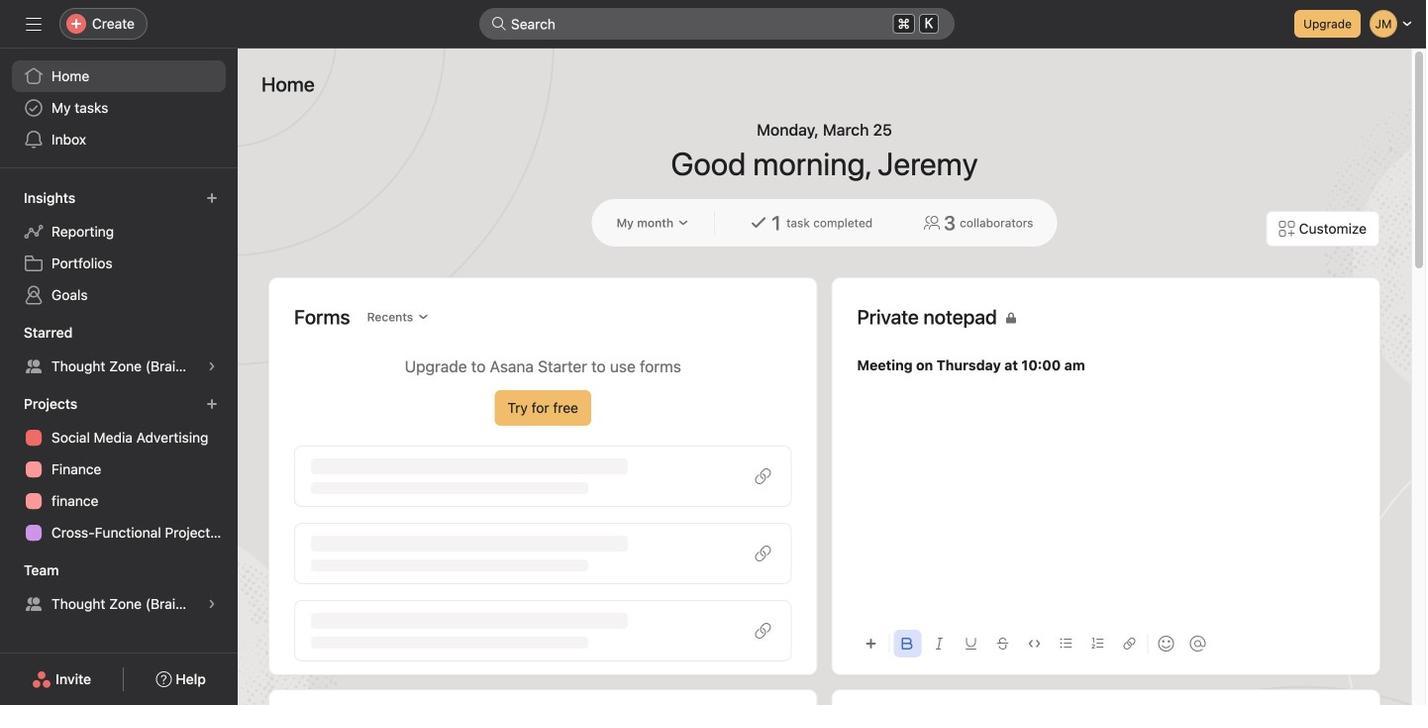 Task type: vqa. For each thing, say whether or not it's contained in the screenshot.
Emoji image
yes



Task type: locate. For each thing, give the bounding box(es) containing it.
2 see details, thought zone (brainstorm space) image from the top
[[206, 598, 218, 610]]

see details, thought zone (brainstorm space) image for "starred" element at the left of the page
[[206, 361, 218, 372]]

code image
[[1029, 638, 1040, 650]]

1 vertical spatial see details, thought zone (brainstorm space) image
[[206, 598, 218, 610]]

new insights image
[[206, 192, 218, 204]]

underline image
[[965, 638, 977, 650]]

prominent image
[[491, 16, 507, 32]]

see details, thought zone (brainstorm space) image inside "starred" element
[[206, 361, 218, 372]]

see details, thought zone (brainstorm space) image
[[206, 361, 218, 372], [206, 598, 218, 610]]

italics image
[[934, 638, 945, 650]]

bold image
[[902, 638, 914, 650]]

global element
[[0, 49, 238, 167]]

toolbar
[[857, 621, 1355, 666]]

teams element
[[0, 553, 238, 624]]

projects element
[[0, 386, 238, 553]]

new project or portfolio image
[[206, 398, 218, 410]]

0 vertical spatial see details, thought zone (brainstorm space) image
[[206, 361, 218, 372]]

None field
[[479, 8, 955, 40]]

at mention image
[[1190, 636, 1206, 652]]

see details, thought zone (brainstorm space) image inside teams element
[[206, 598, 218, 610]]

1 see details, thought zone (brainstorm space) image from the top
[[206, 361, 218, 372]]

bulleted list image
[[1060, 638, 1072, 650]]

insights element
[[0, 180, 238, 315]]



Task type: describe. For each thing, give the bounding box(es) containing it.
hide sidebar image
[[26, 16, 42, 32]]

emoji image
[[1158, 636, 1174, 652]]

insert an object image
[[865, 638, 877, 650]]

starred element
[[0, 315, 238, 386]]

Search tasks, projects, and more text field
[[479, 8, 955, 40]]

strikethrough image
[[997, 638, 1009, 650]]

see details, thought zone (brainstorm space) image for teams element
[[206, 598, 218, 610]]

link image
[[1124, 638, 1136, 650]]

numbered list image
[[1092, 638, 1104, 650]]



